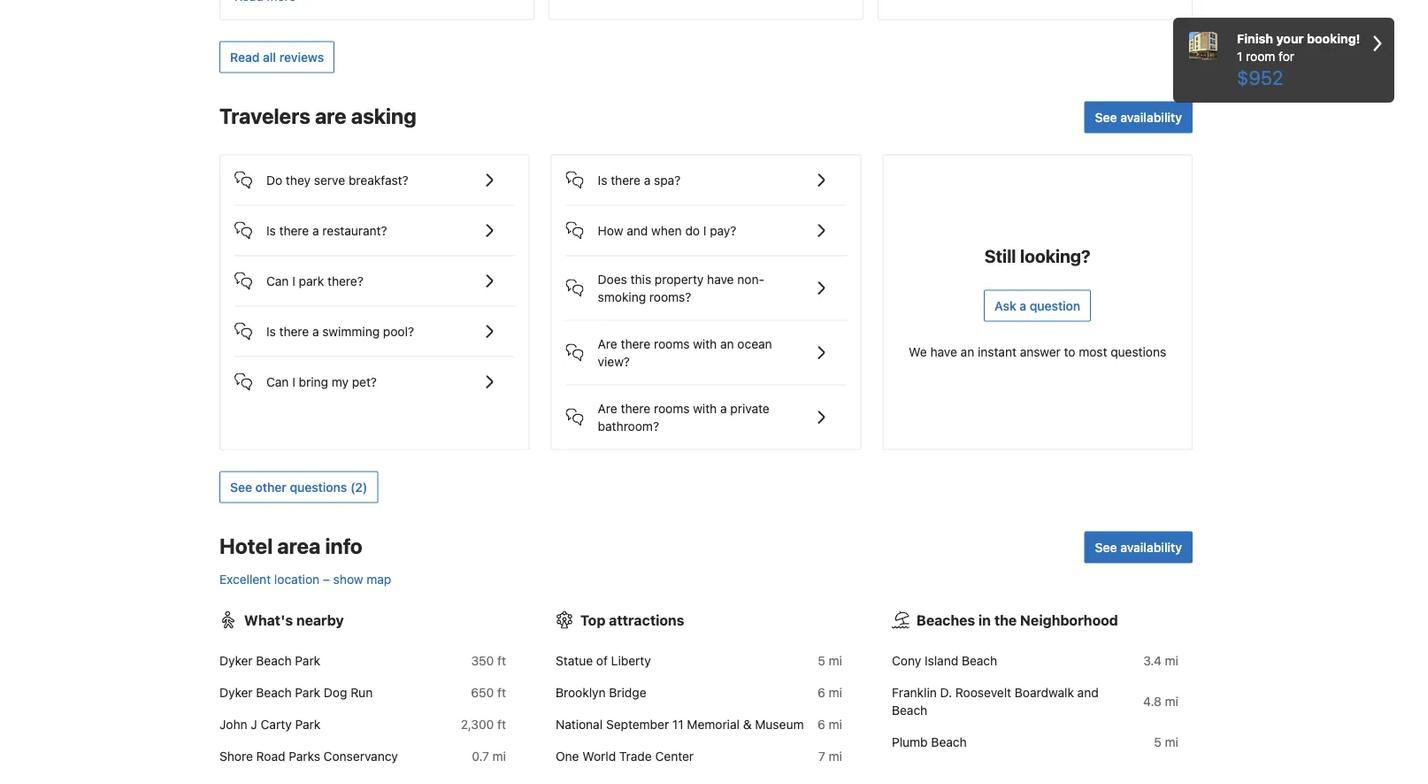 Task type: describe. For each thing, give the bounding box(es) containing it.
road
[[256, 749, 285, 763]]

1 horizontal spatial an
[[961, 344, 975, 359]]

plumb beach
[[892, 735, 967, 749]]

how and when do i pay?
[[598, 223, 737, 238]]

rooms for bathroom?
[[654, 401, 690, 415]]

availability for travelers are asking
[[1121, 110, 1183, 124]]

does this property have non- smoking rooms? button
[[566, 256, 846, 306]]

2,300
[[461, 717, 494, 731]]

non-
[[738, 272, 765, 286]]

does
[[598, 272, 627, 286]]

see inside see other questions (2) button
[[230, 480, 252, 494]]

read
[[230, 49, 260, 64]]

map
[[367, 572, 391, 586]]

beaches in the neighborhood
[[917, 611, 1119, 628]]

a for is there a swimming pool?
[[312, 324, 319, 338]]

statue
[[556, 653, 593, 668]]

ft for 650 ft
[[498, 685, 506, 700]]

hotel area info
[[220, 533, 363, 558]]

franklin d. roosevelt boardwalk and beach
[[892, 685, 1099, 717]]

can i bring my pet? button
[[235, 357, 515, 392]]

we have an instant answer to most questions
[[909, 344, 1167, 359]]

excellent location – show map link
[[220, 572, 391, 586]]

franklin
[[892, 685, 937, 700]]

your
[[1277, 31, 1304, 46]]

can for can i park there?
[[266, 273, 289, 288]]

see other questions (2)
[[230, 480, 368, 494]]

beach for dyker beach park dog run
[[256, 685, 292, 700]]

bring
[[299, 374, 328, 389]]

see availability button for travelers are asking
[[1085, 101, 1193, 133]]

see other questions (2) button
[[220, 471, 378, 503]]

national september 11 memorial & museum
[[556, 717, 804, 731]]

liberty
[[611, 653, 651, 668]]

6 for brooklyn bridge
[[818, 685, 826, 700]]

area
[[277, 533, 321, 558]]

mi for brooklyn bridge
[[829, 685, 843, 700]]

there for are there rooms with a private bathroom?
[[621, 401, 651, 415]]

3.4 mi
[[1144, 653, 1179, 668]]

see availability for info
[[1095, 540, 1183, 554]]

ask a question button
[[984, 290, 1092, 322]]

7 mi
[[819, 749, 843, 763]]

with for a
[[693, 401, 717, 415]]

for
[[1279, 49, 1295, 64]]

1 horizontal spatial questions
[[1111, 344, 1167, 359]]

1 vertical spatial have
[[931, 344, 958, 359]]

of
[[596, 653, 608, 668]]

brooklyn
[[556, 685, 606, 700]]

bathroom?
[[598, 419, 659, 433]]

carty
[[261, 717, 292, 731]]

what's
[[244, 611, 293, 628]]

are there rooms with a private bathroom? button
[[566, 385, 846, 435]]

d.
[[941, 685, 952, 700]]

there for are there rooms with an ocean view?
[[621, 336, 651, 351]]

dyker for dyker beach park
[[220, 653, 253, 668]]

park for dyker beach park dog run
[[295, 685, 321, 700]]

is there a swimming pool?
[[266, 324, 414, 338]]

see for travelers are asking
[[1095, 110, 1118, 124]]

travelers
[[220, 103, 311, 128]]

are for are there rooms with an ocean view?
[[598, 336, 618, 351]]

2,300 ft
[[461, 717, 506, 731]]

1
[[1237, 49, 1243, 64]]

swimming
[[323, 324, 380, 338]]

5 for statue of liberty
[[818, 653, 826, 668]]

do
[[266, 172, 282, 187]]

asking
[[351, 103, 417, 128]]

are for are there rooms with a private bathroom?
[[598, 401, 618, 415]]

spa?
[[654, 172, 681, 187]]

6 mi for national september 11 memorial & museum
[[818, 717, 843, 731]]

mi for cony island beach
[[1165, 653, 1179, 668]]

a inside are there rooms with a private bathroom?
[[721, 401, 727, 415]]

top
[[581, 611, 606, 628]]

memorial
[[687, 717, 740, 731]]

questions inside button
[[290, 480, 347, 494]]

4.8 mi
[[1144, 694, 1179, 708]]

11
[[673, 717, 684, 731]]

pay?
[[710, 223, 737, 238]]

top attractions
[[581, 611, 685, 628]]

5 for plumb beach
[[1155, 735, 1162, 749]]

park
[[299, 273, 324, 288]]

national
[[556, 717, 603, 731]]

museum
[[755, 717, 804, 731]]

still looking?
[[985, 245, 1091, 266]]

i for can i bring my pet?
[[292, 374, 296, 389]]

when
[[652, 223, 682, 238]]

hotel
[[220, 533, 273, 558]]

is there a spa? button
[[566, 155, 846, 191]]

nearby
[[296, 611, 344, 628]]

how and when do i pay? button
[[566, 206, 846, 241]]

mi for statue of liberty
[[829, 653, 843, 668]]

an inside are there rooms with an ocean view?
[[721, 336, 734, 351]]

do they serve breakfast? button
[[235, 155, 515, 191]]

is there a restaurant? button
[[235, 206, 515, 241]]

350
[[471, 653, 494, 668]]

finish
[[1237, 31, 1274, 46]]

still
[[985, 245, 1017, 266]]

boardwalk
[[1015, 685, 1074, 700]]

attractions
[[609, 611, 685, 628]]

booking!
[[1307, 31, 1361, 46]]

see availability button for hotel area info
[[1085, 531, 1193, 563]]

do
[[686, 223, 700, 238]]

can i park there?
[[266, 273, 364, 288]]

rooms?
[[650, 289, 692, 304]]

show
[[333, 572, 363, 586]]

can i park there? button
[[235, 256, 515, 292]]

bridge
[[609, 685, 647, 700]]

dyker beach park
[[220, 653, 321, 668]]

pet?
[[352, 374, 377, 389]]

have inside does this property have non- smoking rooms?
[[707, 272, 734, 286]]

property
[[655, 272, 704, 286]]

how
[[598, 223, 624, 238]]

cony
[[892, 653, 922, 668]]

5 mi for plumb beach
[[1155, 735, 1179, 749]]

john j carty park
[[220, 717, 321, 731]]

beach up "roosevelt"
[[962, 653, 998, 668]]

is for is there a restaurant?
[[266, 223, 276, 238]]

location
[[274, 572, 320, 586]]



Task type: locate. For each thing, give the bounding box(es) containing it.
1 vertical spatial 5 mi
[[1155, 735, 1179, 749]]

availability for hotel area info
[[1121, 540, 1183, 554]]

there up view?
[[621, 336, 651, 351]]

1 6 mi from the top
[[818, 685, 843, 700]]

with
[[693, 336, 717, 351], [693, 401, 717, 415]]

finish your booking! 1 room for $952
[[1237, 31, 1361, 89]]

1 vertical spatial rooms
[[654, 401, 690, 415]]

looking?
[[1021, 245, 1091, 266]]

shore
[[220, 749, 253, 763]]

breakfast?
[[349, 172, 409, 187]]

have left non-
[[707, 272, 734, 286]]

with for an
[[693, 336, 717, 351]]

rooms down rooms?
[[654, 336, 690, 351]]

5 left the "cony"
[[818, 653, 826, 668]]

are inside are there rooms with an ocean view?
[[598, 336, 618, 351]]

restaurant?
[[323, 223, 387, 238]]

1 vertical spatial park
[[295, 685, 321, 700]]

beach inside franklin d. roosevelt boardwalk and beach
[[892, 703, 928, 717]]

rooms inside are there rooms with an ocean view?
[[654, 336, 690, 351]]

a for is there a restaurant?
[[312, 223, 319, 238]]

1 vertical spatial 6 mi
[[818, 717, 843, 731]]

park up dyker beach park dog run
[[295, 653, 321, 668]]

beach down franklin
[[892, 703, 928, 717]]

2 are from the top
[[598, 401, 618, 415]]

1 vertical spatial can
[[266, 374, 289, 389]]

2 see availability button from the top
[[1085, 531, 1193, 563]]

dyker up john
[[220, 685, 253, 700]]

1 rooms from the top
[[654, 336, 690, 351]]

1 with from the top
[[693, 336, 717, 351]]

i right do on the top left
[[704, 223, 707, 238]]

3 park from the top
[[295, 717, 321, 731]]

a left the swimming
[[312, 324, 319, 338]]

1 are from the top
[[598, 336, 618, 351]]

pool?
[[383, 324, 414, 338]]

6 mi
[[818, 685, 843, 700], [818, 717, 843, 731]]

0 horizontal spatial an
[[721, 336, 734, 351]]

1 vertical spatial ft
[[498, 685, 506, 700]]

questions left (2) at the bottom
[[290, 480, 347, 494]]

0 vertical spatial availability
[[1121, 110, 1183, 124]]

ft right the 350
[[498, 653, 506, 668]]

i
[[704, 223, 707, 238], [292, 273, 296, 288], [292, 374, 296, 389]]

there for is there a restaurant?
[[279, 223, 309, 238]]

0 vertical spatial can
[[266, 273, 289, 288]]

one
[[556, 749, 579, 763]]

0 vertical spatial 5
[[818, 653, 826, 668]]

there inside are there rooms with an ocean view?
[[621, 336, 651, 351]]

park for dyker beach park
[[295, 653, 321, 668]]

with left ocean
[[693, 336, 717, 351]]

0 vertical spatial see availability
[[1095, 110, 1183, 124]]

0 horizontal spatial 5 mi
[[818, 653, 843, 668]]

a for is there a spa?
[[644, 172, 651, 187]]

a left restaurant?
[[312, 223, 319, 238]]

and inside franklin d. roosevelt boardwalk and beach
[[1078, 685, 1099, 700]]

a inside button
[[1020, 298, 1027, 313]]

&
[[743, 717, 752, 731]]

beach up carty
[[256, 685, 292, 700]]

is down can i park there?
[[266, 324, 276, 338]]

and inside button
[[627, 223, 648, 238]]

2 6 from the top
[[818, 717, 826, 731]]

september
[[606, 717, 669, 731]]

can for can i bring my pet?
[[266, 374, 289, 389]]

there left spa? in the left of the page
[[611, 172, 641, 187]]

i left park on the left of page
[[292, 273, 296, 288]]

there down they at the top left of page
[[279, 223, 309, 238]]

run
[[351, 685, 373, 700]]

1 see availability button from the top
[[1085, 101, 1193, 133]]

0 vertical spatial rooms
[[654, 336, 690, 351]]

dyker down 'what's'
[[220, 653, 253, 668]]

rightchevron image
[[1374, 30, 1383, 57]]

ft for 2,300 ft
[[498, 717, 506, 731]]

3 ft from the top
[[498, 717, 506, 731]]

are there rooms with an ocean view? button
[[566, 321, 846, 370]]

see availability for asking
[[1095, 110, 1183, 124]]

mi for national september 11 memorial & museum
[[829, 717, 843, 731]]

are
[[598, 336, 618, 351], [598, 401, 618, 415]]

0 vertical spatial with
[[693, 336, 717, 351]]

1 vertical spatial 6
[[818, 717, 826, 731]]

2 can from the top
[[266, 374, 289, 389]]

my
[[332, 374, 349, 389]]

plumb
[[892, 735, 928, 749]]

are inside are there rooms with a private bathroom?
[[598, 401, 618, 415]]

5 mi left the "cony"
[[818, 653, 843, 668]]

2 with from the top
[[693, 401, 717, 415]]

rooms inside are there rooms with a private bathroom?
[[654, 401, 690, 415]]

to
[[1064, 344, 1076, 359]]

mi for one world trade center
[[829, 749, 843, 763]]

5 mi for statue of liberty
[[818, 653, 843, 668]]

beach right plumb
[[932, 735, 967, 749]]

beach for dyker beach park
[[256, 653, 292, 668]]

world
[[583, 749, 616, 763]]

0 vertical spatial 6
[[818, 685, 826, 700]]

0 vertical spatial questions
[[1111, 344, 1167, 359]]

dyker
[[220, 653, 253, 668], [220, 685, 253, 700]]

1 vertical spatial i
[[292, 273, 296, 288]]

2 vertical spatial i
[[292, 374, 296, 389]]

1 vertical spatial see availability
[[1095, 540, 1183, 554]]

is up how on the top
[[598, 172, 608, 187]]

brooklyn bridge
[[556, 685, 647, 700]]

there for is there a swimming pool?
[[279, 324, 309, 338]]

0 vertical spatial park
[[295, 653, 321, 668]]

can left 'bring'
[[266, 374, 289, 389]]

roosevelt
[[956, 685, 1012, 700]]

0 horizontal spatial and
[[627, 223, 648, 238]]

0.7
[[472, 749, 489, 763]]

can left park on the left of page
[[266, 273, 289, 288]]

dog
[[324, 685, 347, 700]]

one world trade center
[[556, 749, 694, 763]]

are up view?
[[598, 336, 618, 351]]

ft
[[498, 653, 506, 668], [498, 685, 506, 700], [498, 717, 506, 731]]

center
[[655, 749, 694, 763]]

1 vertical spatial questions
[[290, 480, 347, 494]]

mi for franklin d. roosevelt boardwalk and beach
[[1165, 694, 1179, 708]]

island
[[925, 653, 959, 668]]

mi for shore road parks conservancy
[[493, 749, 506, 763]]

1 horizontal spatial have
[[931, 344, 958, 359]]

rooms up the bathroom?
[[654, 401, 690, 415]]

questions right most
[[1111, 344, 1167, 359]]

statue of liberty
[[556, 653, 651, 668]]

1 vertical spatial with
[[693, 401, 717, 415]]

this
[[631, 272, 652, 286]]

neighborhood
[[1021, 611, 1119, 628]]

2 park from the top
[[295, 685, 321, 700]]

–
[[323, 572, 330, 586]]

3.4
[[1144, 653, 1162, 668]]

are there rooms with an ocean view?
[[598, 336, 772, 369]]

2 6 mi from the top
[[818, 717, 843, 731]]

a right ask
[[1020, 298, 1027, 313]]

there inside are there rooms with a private bathroom?
[[621, 401, 651, 415]]

0 horizontal spatial have
[[707, 272, 734, 286]]

we
[[909, 344, 927, 359]]

1 see availability from the top
[[1095, 110, 1183, 124]]

0 vertical spatial dyker
[[220, 653, 253, 668]]

an left instant
[[961, 344, 975, 359]]

and
[[627, 223, 648, 238], [1078, 685, 1099, 700]]

answer
[[1020, 344, 1061, 359]]

an left ocean
[[721, 336, 734, 351]]

1 vertical spatial are
[[598, 401, 618, 415]]

with inside are there rooms with an ocean view?
[[693, 336, 717, 351]]

rooms for view?
[[654, 336, 690, 351]]

ft right 650
[[498, 685, 506, 700]]

i left 'bring'
[[292, 374, 296, 389]]

2 availability from the top
[[1121, 540, 1183, 554]]

2 vertical spatial park
[[295, 717, 321, 731]]

other
[[255, 480, 287, 494]]

see
[[1095, 110, 1118, 124], [230, 480, 252, 494], [1095, 540, 1118, 554]]

ask
[[995, 298, 1017, 313]]

0 horizontal spatial 5
[[818, 653, 826, 668]]

1 ft from the top
[[498, 653, 506, 668]]

1 park from the top
[[295, 653, 321, 668]]

5 down 4.8 mi
[[1155, 735, 1162, 749]]

0 vertical spatial i
[[704, 223, 707, 238]]

1 availability from the top
[[1121, 110, 1183, 124]]

dyker beach park dog run
[[220, 685, 373, 700]]

most
[[1079, 344, 1108, 359]]

j
[[251, 717, 257, 731]]

6 for national september 11 memorial & museum
[[818, 717, 826, 731]]

0 vertical spatial have
[[707, 272, 734, 286]]

0 vertical spatial are
[[598, 336, 618, 351]]

ask a question
[[995, 298, 1081, 313]]

question
[[1030, 298, 1081, 313]]

650
[[471, 685, 494, 700]]

is inside is there a spa? button
[[598, 172, 608, 187]]

1 vertical spatial see availability button
[[1085, 531, 1193, 563]]

is down do at the left of the page
[[266, 223, 276, 238]]

conservancy
[[324, 749, 398, 763]]

0 vertical spatial ft
[[498, 653, 506, 668]]

is inside is there a swimming pool? button
[[266, 324, 276, 338]]

is for is there a swimming pool?
[[266, 324, 276, 338]]

and right how on the top
[[627, 223, 648, 238]]

do they serve breakfast?
[[266, 172, 409, 187]]

travelers are asking
[[220, 103, 417, 128]]

2 dyker from the top
[[220, 685, 253, 700]]

excellent location – show map
[[220, 572, 391, 586]]

1 vertical spatial see
[[230, 480, 252, 494]]

serve
[[314, 172, 345, 187]]

2 see availability from the top
[[1095, 540, 1183, 554]]

6 mi for brooklyn bridge
[[818, 685, 843, 700]]

dyker for dyker beach park dog run
[[220, 685, 253, 700]]

0 vertical spatial 5 mi
[[818, 653, 843, 668]]

beach up dyker beach park dog run
[[256, 653, 292, 668]]

there down park on the left of page
[[279, 324, 309, 338]]

is there a restaurant?
[[266, 223, 387, 238]]

with inside are there rooms with a private bathroom?
[[693, 401, 717, 415]]

2 vertical spatial see
[[1095, 540, 1118, 554]]

in
[[979, 611, 991, 628]]

have right "we"
[[931, 344, 958, 359]]

see for hotel area info
[[1095, 540, 1118, 554]]

1 6 from the top
[[818, 685, 826, 700]]

$952
[[1237, 65, 1284, 89]]

1 vertical spatial dyker
[[220, 685, 253, 700]]

1 can from the top
[[266, 273, 289, 288]]

0 vertical spatial 6 mi
[[818, 685, 843, 700]]

6
[[818, 685, 826, 700], [818, 717, 826, 731]]

all
[[263, 49, 276, 64]]

0 vertical spatial is
[[598, 172, 608, 187]]

2 ft from the top
[[498, 685, 506, 700]]

1 vertical spatial 5
[[1155, 735, 1162, 749]]

have
[[707, 272, 734, 286], [931, 344, 958, 359]]

read all reviews
[[230, 49, 324, 64]]

shore road parks conservancy
[[220, 749, 398, 763]]

beach for plumb beach
[[932, 735, 967, 749]]

info
[[325, 533, 363, 558]]

i for can i park there?
[[292, 273, 296, 288]]

there for is there a spa?
[[611, 172, 641, 187]]

and right boardwalk
[[1078, 685, 1099, 700]]

are up the bathroom?
[[598, 401, 618, 415]]

1 dyker from the top
[[220, 653, 253, 668]]

1 vertical spatial availability
[[1121, 540, 1183, 554]]

2 rooms from the top
[[654, 401, 690, 415]]

0 vertical spatial see
[[1095, 110, 1118, 124]]

0 vertical spatial and
[[627, 223, 648, 238]]

1 vertical spatial is
[[266, 223, 276, 238]]

view?
[[598, 354, 630, 369]]

2 vertical spatial ft
[[498, 717, 506, 731]]

a left private
[[721, 401, 727, 415]]

0 horizontal spatial questions
[[290, 480, 347, 494]]

smoking
[[598, 289, 646, 304]]

park right carty
[[295, 717, 321, 731]]

trade
[[620, 749, 652, 763]]

is for is there a spa?
[[598, 172, 608, 187]]

excellent
[[220, 572, 271, 586]]

room
[[1246, 49, 1276, 64]]

park left dog
[[295, 685, 321, 700]]

4.8
[[1144, 694, 1162, 708]]

is inside is there a restaurant? button
[[266, 223, 276, 238]]

2 vertical spatial is
[[266, 324, 276, 338]]

5 mi down 4.8 mi
[[1155, 735, 1179, 749]]

is there a spa?
[[598, 172, 681, 187]]

ft for 350 ft
[[498, 653, 506, 668]]

an
[[721, 336, 734, 351], [961, 344, 975, 359]]

can i bring my pet?
[[266, 374, 377, 389]]

a left spa? in the left of the page
[[644, 172, 651, 187]]

john
[[220, 717, 247, 731]]

1 vertical spatial and
[[1078, 685, 1099, 700]]

mi for plumb beach
[[1165, 735, 1179, 749]]

there up the bathroom?
[[621, 401, 651, 415]]

1 horizontal spatial and
[[1078, 685, 1099, 700]]

ft right 2,300
[[498, 717, 506, 731]]

with left private
[[693, 401, 717, 415]]

0 vertical spatial see availability button
[[1085, 101, 1193, 133]]

see availability button
[[1085, 101, 1193, 133], [1085, 531, 1193, 563]]

see availability
[[1095, 110, 1183, 124], [1095, 540, 1183, 554]]

1 horizontal spatial 5 mi
[[1155, 735, 1179, 749]]

1 horizontal spatial 5
[[1155, 735, 1162, 749]]



Task type: vqa. For each thing, say whether or not it's contained in the screenshot.


